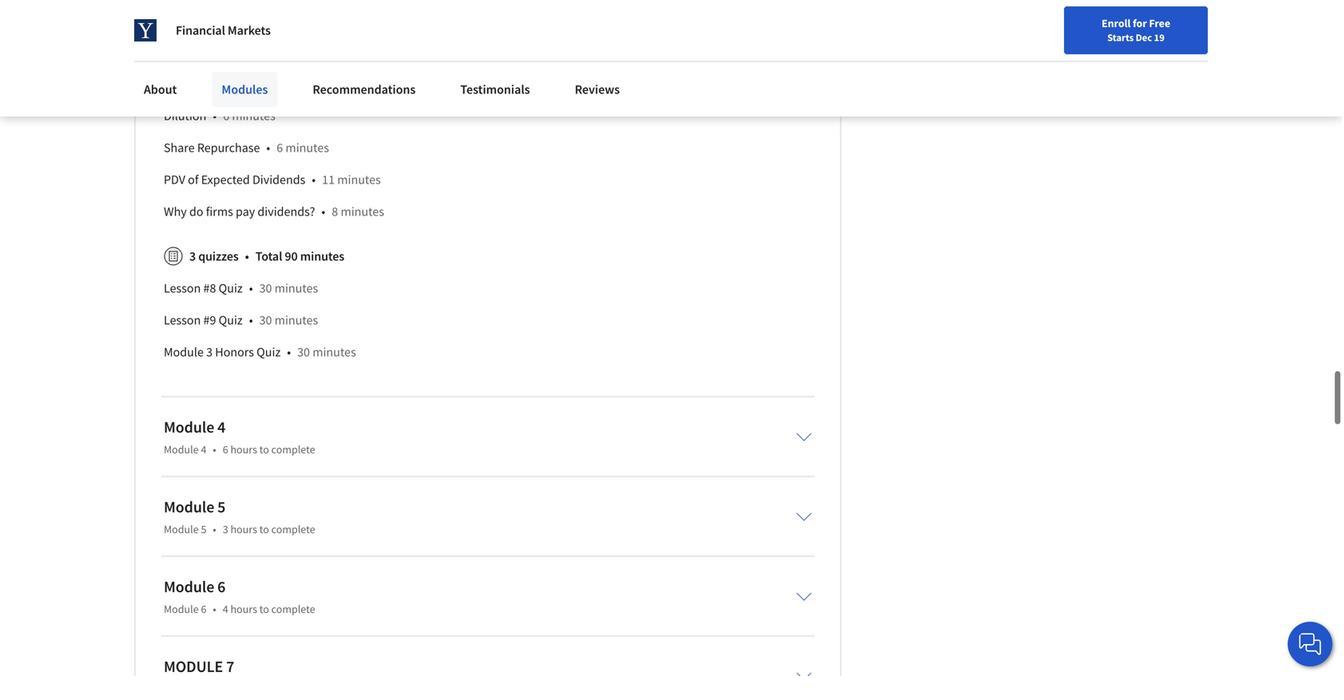 Task type: locate. For each thing, give the bounding box(es) containing it.
about link
[[134, 72, 186, 107]]

3 quizzes
[[189, 241, 239, 257]]

pdv
[[164, 165, 185, 181]]

1 vertical spatial hours
[[230, 515, 257, 530]]

complete inside module 4 module 4 • 6 hours to complete
[[271, 436, 315, 450]]

1 complete from the top
[[271, 436, 315, 450]]

2 vertical spatial 4
[[223, 595, 228, 610]]

0 vertical spatial lesson
[[164, 273, 201, 289]]

dec
[[1136, 31, 1152, 44]]

0 vertical spatial 8
[[319, 69, 326, 85]]

1 vertical spatial quiz
[[219, 305, 243, 321]]

quiz right honors
[[257, 337, 281, 353]]

3 complete from the top
[[271, 595, 315, 610]]

to for 5
[[259, 515, 269, 530]]

1 lesson from the top
[[164, 273, 201, 289]]

• right honors
[[287, 337, 291, 353]]

2 vertical spatial hours
[[230, 595, 257, 610]]

reviews
[[575, 81, 620, 97]]

6 inside module 4 module 4 • 6 hours to complete
[[223, 436, 228, 450]]

3
[[189, 241, 196, 257], [206, 337, 213, 353], [223, 515, 228, 530]]

lesson for lesson #8 quiz
[[164, 273, 201, 289]]

30 down 'total'
[[259, 273, 272, 289]]

#9
[[203, 305, 216, 321]]

8 right 'money'
[[319, 69, 326, 85]]

minutes
[[328, 69, 372, 85], [232, 101, 275, 117], [286, 133, 329, 149], [337, 165, 381, 181], [341, 197, 384, 213], [300, 241, 344, 257], [275, 273, 318, 289], [275, 305, 318, 321], [313, 337, 356, 353]]

expected
[[201, 165, 250, 181]]

6 down module 5 module 5 • 3 hours to complete
[[217, 570, 226, 590]]

3 up module 6 module 6 • 4 hours to complete at the left bottom of page
[[223, 515, 228, 530]]

11
[[322, 165, 335, 181]]

complete inside module 5 module 5 • 3 hours to complete
[[271, 515, 315, 530]]

• up module 5 module 5 • 3 hours to complete
[[213, 436, 216, 450]]

• inside module 5 module 5 • 3 hours to complete
[[213, 515, 216, 530]]

hours inside module 5 module 5 • 3 hours to complete
[[230, 515, 257, 530]]

quiz right #8
[[219, 273, 243, 289]]

free
[[1149, 16, 1170, 30]]

enroll
[[1102, 16, 1131, 30]]

complete for module 5
[[271, 515, 315, 530]]

markets
[[228, 22, 271, 38]]

2 complete from the top
[[271, 515, 315, 530]]

4 down honors
[[217, 410, 226, 430]]

quiz for lesson #8 quiz
[[219, 273, 243, 289]]

2 vertical spatial complete
[[271, 595, 315, 610]]

module inside region
[[164, 337, 204, 353]]

chat with us image
[[1297, 632, 1323, 657]]

3 to from the top
[[259, 595, 269, 610]]

module 3 honors quiz • 30 minutes
[[164, 337, 356, 353]]

quiz
[[219, 273, 243, 289], [219, 305, 243, 321], [257, 337, 281, 353]]

share repurchase • 6 minutes
[[164, 133, 329, 149]]

why do firms pay dividends? • 8 minutes
[[164, 197, 384, 213]]

0 vertical spatial 30
[[259, 273, 272, 289]]

modules link
[[212, 72, 277, 107]]

6 up module 5 module 5 • 3 hours to complete
[[223, 436, 228, 450]]

pdv of expected dividends • 11 minutes
[[164, 165, 381, 181]]

share
[[164, 133, 195, 149]]

5 up module 6 module 6 • 4 hours to complete at the left bottom of page
[[201, 515, 206, 530]]

raise
[[236, 69, 265, 85]]

1 vertical spatial 3
[[206, 337, 213, 353]]

3 left honors
[[206, 337, 213, 353]]

90
[[285, 241, 298, 257]]

30 for lesson #9 quiz
[[259, 305, 272, 321]]

2 lesson from the top
[[164, 305, 201, 321]]

module 7
[[164, 650, 234, 670]]

lesson left #8
[[164, 273, 201, 289]]

• up module 7
[[213, 595, 216, 610]]

hours inside module 4 module 4 • 6 hours to complete
[[230, 436, 257, 450]]

#8
[[203, 273, 216, 289]]

4 up module 5 module 5 • 3 hours to complete
[[201, 436, 206, 450]]

6
[[223, 101, 229, 117], [277, 133, 283, 149], [223, 436, 228, 450], [217, 570, 226, 590], [201, 595, 206, 610]]

dilution
[[164, 101, 206, 117]]

1 vertical spatial 8
[[332, 197, 338, 213]]

30 up module 3 honors quiz • 30 minutes at left
[[259, 305, 272, 321]]

to inside module 4 module 4 • 6 hours to complete
[[259, 436, 269, 450]]

hours up 7
[[230, 595, 257, 610]]

module
[[164, 337, 204, 353], [164, 410, 214, 430], [164, 436, 199, 450], [164, 490, 214, 510], [164, 515, 199, 530], [164, 570, 214, 590], [164, 595, 199, 610]]

None search field
[[228, 10, 611, 42]]

quiz right #9
[[219, 305, 243, 321]]

money
[[267, 69, 303, 85]]

1 horizontal spatial 5
[[217, 490, 226, 510]]

1 vertical spatial complete
[[271, 515, 315, 530]]

6 up 'dividends'
[[277, 133, 283, 149]]

2 hours from the top
[[230, 515, 257, 530]]

5
[[217, 490, 226, 510], [201, 515, 206, 530]]

to
[[259, 436, 269, 450], [259, 515, 269, 530], [259, 595, 269, 610]]

module 7 button
[[151, 639, 825, 677]]

• up module 3 honors quiz • 30 minutes at left
[[249, 305, 253, 321]]

lesson left #9
[[164, 305, 201, 321]]

lesson
[[164, 273, 201, 289], [164, 305, 201, 321]]

dividends?
[[258, 197, 315, 213]]

0 horizontal spatial 5
[[201, 515, 206, 530]]

hours up module 5 module 5 • 3 hours to complete
[[230, 436, 257, 450]]

8 down '11'
[[332, 197, 338, 213]]

2 vertical spatial 30
[[297, 337, 310, 353]]

module 6 module 6 • 4 hours to complete
[[164, 570, 315, 610]]

0 vertical spatial complete
[[271, 436, 315, 450]]

financial markets
[[176, 22, 271, 38]]

•
[[213, 101, 217, 117], [266, 133, 270, 149], [312, 165, 316, 181], [321, 197, 325, 213], [245, 241, 249, 257], [249, 273, 253, 289], [249, 305, 253, 321], [287, 337, 291, 353], [213, 436, 216, 450], [213, 515, 216, 530], [213, 595, 216, 610]]

2 vertical spatial quiz
[[257, 337, 281, 353]]

lesson #8 quiz • 30 minutes
[[164, 273, 318, 289]]

3 hours from the top
[[230, 595, 257, 610]]

repurchase
[[197, 133, 260, 149]]

• up module 6 module 6 • 4 hours to complete at the left bottom of page
[[213, 515, 216, 530]]

2 module from the top
[[164, 410, 214, 430]]

8
[[319, 69, 326, 85], [332, 197, 338, 213]]

2 vertical spatial to
[[259, 595, 269, 610]]

hours up module 6 module 6 • 4 hours to complete at the left bottom of page
[[230, 515, 257, 530]]

0 vertical spatial 5
[[217, 490, 226, 510]]

enroll for free starts dec 19
[[1102, 16, 1170, 44]]

english
[[1036, 18, 1074, 34]]

recommendations link
[[303, 72, 425, 107]]

1 vertical spatial lesson
[[164, 305, 201, 321]]

to for 6
[[259, 595, 269, 610]]

why
[[164, 197, 187, 213]]

• left '11'
[[312, 165, 316, 181]]

complete inside module 6 module 6 • 4 hours to complete
[[271, 595, 315, 610]]

0 vertical spatial quiz
[[219, 273, 243, 289]]

6 module from the top
[[164, 570, 214, 590]]

4 module from the top
[[164, 490, 214, 510]]

hide info about module content region
[[164, 0, 812, 368]]

hours for 5
[[230, 515, 257, 530]]

to inside module 6 module 6 • 4 hours to complete
[[259, 595, 269, 610]]

complete
[[271, 436, 315, 450], [271, 515, 315, 530], [271, 595, 315, 610]]

0 vertical spatial to
[[259, 436, 269, 450]]

corporations raise money
[[164, 69, 303, 85]]

1 vertical spatial 30
[[259, 305, 272, 321]]

testimonials link
[[451, 72, 540, 107]]

yale university image
[[134, 19, 157, 42]]

30
[[259, 273, 272, 289], [259, 305, 272, 321], [297, 337, 310, 353]]

0 vertical spatial 3
[[189, 241, 196, 257]]

pay
[[236, 197, 255, 213]]

1 vertical spatial 5
[[201, 515, 206, 530]]

firms
[[206, 197, 233, 213]]

4
[[217, 410, 226, 430], [201, 436, 206, 450], [223, 595, 228, 610]]

1 hours from the top
[[230, 436, 257, 450]]

30 right honors
[[297, 337, 310, 353]]

dividends
[[252, 165, 305, 181]]

4 inside module 6 module 6 • 4 hours to complete
[[223, 595, 228, 610]]

module 4 module 4 • 6 hours to complete
[[164, 410, 315, 450]]

30 for lesson #8 quiz
[[259, 273, 272, 289]]

1 to from the top
[[259, 436, 269, 450]]

3 left quizzes on the top of page
[[189, 241, 196, 257]]

to inside module 5 module 5 • 3 hours to complete
[[259, 515, 269, 530]]

1 vertical spatial to
[[259, 515, 269, 530]]

• down '11'
[[321, 197, 325, 213]]

1 module from the top
[[164, 337, 204, 353]]

2 horizontal spatial 3
[[223, 515, 228, 530]]

hours inside module 6 module 6 • 4 hours to complete
[[230, 595, 257, 610]]

5 down module 4 module 4 • 6 hours to complete
[[217, 490, 226, 510]]

4 up 7
[[223, 595, 228, 610]]

do
[[189, 197, 203, 213]]

hours
[[230, 436, 257, 450], [230, 515, 257, 530], [230, 595, 257, 610]]

0 vertical spatial hours
[[230, 436, 257, 450]]

• right dilution
[[213, 101, 217, 117]]

2 vertical spatial 3
[[223, 515, 228, 530]]

2 to from the top
[[259, 515, 269, 530]]

3 inside module 5 module 5 • 3 hours to complete
[[223, 515, 228, 530]]



Task type: describe. For each thing, give the bounding box(es) containing it.
corporations
[[164, 69, 234, 85]]

• up lesson #9 quiz • 30 minutes
[[249, 273, 253, 289]]

6 down modules
[[223, 101, 229, 117]]

hours for 6
[[230, 595, 257, 610]]

for
[[1133, 16, 1147, 30]]

honors
[[215, 337, 254, 353]]

of
[[188, 165, 199, 181]]

complete for module 6
[[271, 595, 315, 610]]

dilution • 6 minutes
[[164, 101, 275, 117]]

hours for 4
[[230, 436, 257, 450]]

recommendations
[[313, 81, 416, 97]]

7
[[226, 650, 234, 670]]

complete for module 4
[[271, 436, 315, 450]]

module 5 module 5 • 3 hours to complete
[[164, 490, 315, 530]]

8 minutes
[[319, 69, 372, 85]]

about
[[144, 81, 177, 97]]

show notifications image
[[1126, 20, 1146, 39]]

1 horizontal spatial 3
[[206, 337, 213, 353]]

starts
[[1107, 31, 1134, 44]]

5 module from the top
[[164, 515, 199, 530]]

total
[[255, 241, 282, 257]]

lesson #9 quiz • 30 minutes
[[164, 305, 318, 321]]

0 horizontal spatial 3
[[189, 241, 196, 257]]

• up pdv of expected dividends • 11 minutes
[[266, 133, 270, 149]]

• inside module 6 module 6 • 4 hours to complete
[[213, 595, 216, 610]]

financial
[[176, 22, 225, 38]]

lesson for lesson #9 quiz
[[164, 305, 201, 321]]

7 module from the top
[[164, 595, 199, 610]]

quiz for lesson #9 quiz
[[219, 305, 243, 321]]

1 horizontal spatial 8
[[332, 197, 338, 213]]

• total 90 minutes
[[245, 241, 344, 257]]

english button
[[1007, 0, 1103, 52]]

19
[[1154, 31, 1165, 44]]

modules
[[222, 81, 268, 97]]

module
[[164, 650, 223, 670]]

testimonials
[[460, 81, 530, 97]]

• inside module 4 module 4 • 6 hours to complete
[[213, 436, 216, 450]]

0 horizontal spatial 8
[[319, 69, 326, 85]]

0 vertical spatial 4
[[217, 410, 226, 430]]

3 module from the top
[[164, 436, 199, 450]]

• left 'total'
[[245, 241, 249, 257]]

1 vertical spatial 4
[[201, 436, 206, 450]]

quizzes
[[198, 241, 239, 257]]

reviews link
[[565, 72, 629, 107]]

to for 4
[[259, 436, 269, 450]]

6 up module 7
[[201, 595, 206, 610]]



Task type: vqa. For each thing, say whether or not it's contained in the screenshot.
bottom to
yes



